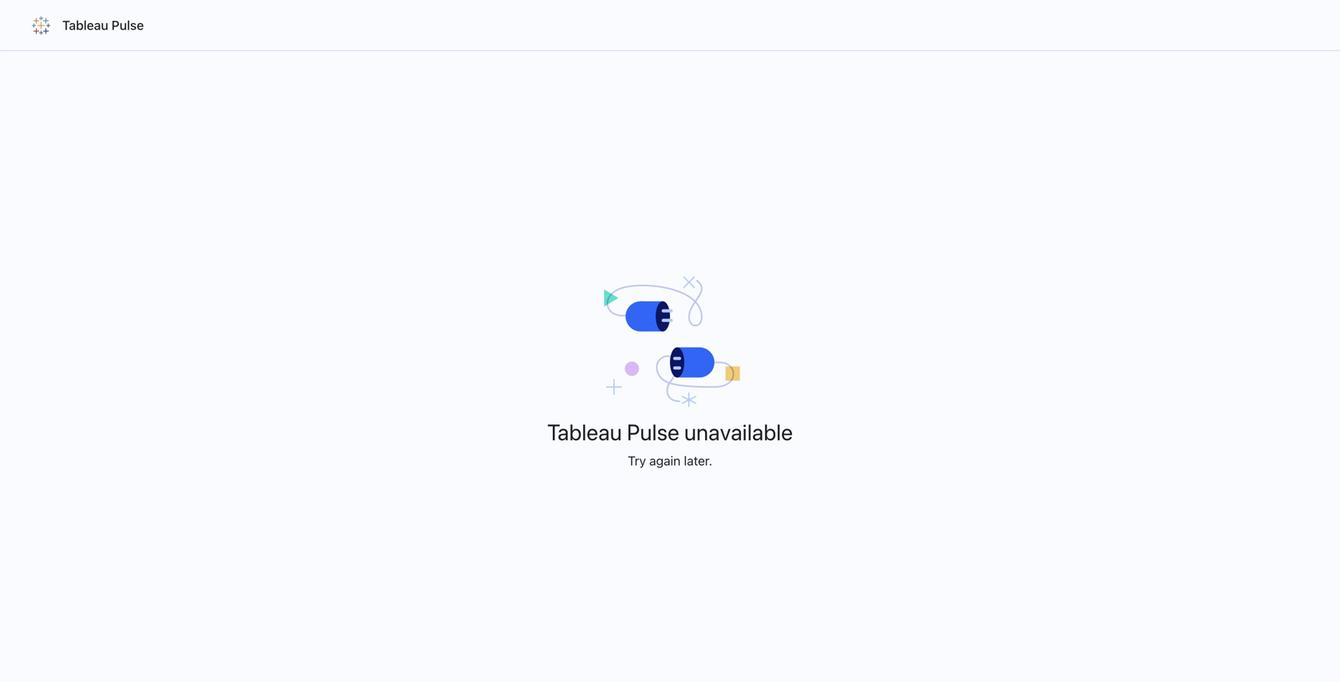 Task type: describe. For each thing, give the bounding box(es) containing it.
tableau pulse unavailable try again later.
[[547, 419, 793, 468]]

tableau pulse
[[62, 18, 144, 33]]

tableau for tableau pulse
[[62, 18, 108, 33]]

pulse for tableau pulse
[[112, 18, 144, 33]]

tableau logo image
[[32, 16, 51, 36]]

unavailable
[[684, 419, 793, 445]]

later.
[[684, 453, 713, 468]]

tableau for tableau pulse unavailable try again later.
[[547, 419, 622, 445]]

try
[[628, 453, 646, 468]]



Task type: locate. For each thing, give the bounding box(es) containing it.
0 vertical spatial pulse
[[112, 18, 144, 33]]

0 vertical spatial tableau
[[62, 18, 108, 33]]

0 horizontal spatial pulse
[[112, 18, 144, 33]]

pulse inside tableau pulse unavailable try again later.
[[627, 419, 680, 445]]

1 horizontal spatial pulse
[[627, 419, 680, 445]]

1 vertical spatial tableau
[[547, 419, 622, 445]]

1 horizontal spatial tableau
[[547, 419, 622, 445]]

pulse for tableau pulse unavailable try again later.
[[627, 419, 680, 445]]

tableau inside tableau pulse unavailable try again later.
[[547, 419, 622, 445]]

tableau
[[62, 18, 108, 33], [547, 419, 622, 445]]

0 horizontal spatial tableau
[[62, 18, 108, 33]]

1 vertical spatial pulse
[[627, 419, 680, 445]]

again
[[650, 453, 681, 468]]

pulse
[[112, 18, 144, 33], [627, 419, 680, 445]]



Task type: vqa. For each thing, say whether or not it's contained in the screenshot.
Tableau related to Tableau Pulse
yes



